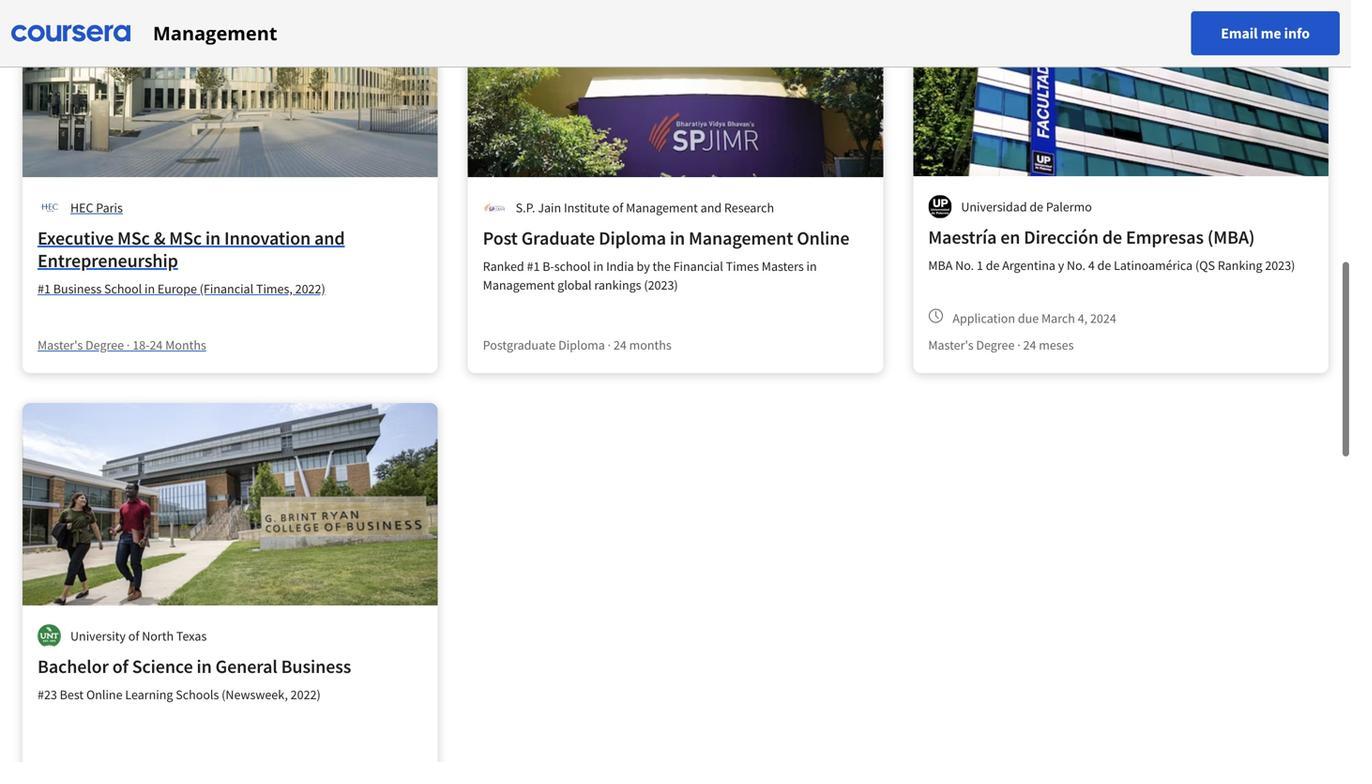 Task type: locate. For each thing, give the bounding box(es) containing it.
no. left 1
[[955, 257, 974, 274]]

ranked
[[483, 258, 524, 275]]

#1 down executive
[[38, 281, 51, 297]]

1 · from the left
[[127, 337, 130, 354]]

of
[[613, 199, 623, 216], [128, 628, 139, 645], [112, 656, 128, 679]]

1 horizontal spatial business
[[281, 656, 351, 679]]

institute
[[564, 199, 610, 216]]

&
[[154, 227, 166, 250]]

2022)
[[295, 281, 325, 297], [291, 687, 321, 704]]

1 24 from the left
[[150, 337, 163, 354]]

by
[[637, 258, 650, 275]]

2 · from the left
[[608, 337, 611, 354]]

0 vertical spatial online
[[797, 227, 850, 250]]

online up masters
[[797, 227, 850, 250]]

1 msc from the left
[[117, 227, 150, 250]]

2022) inside the executive msc & msc in innovation and entrepreneurship #1 business school in europe (financial times, 2022)
[[295, 281, 325, 297]]

de right 4
[[1098, 257, 1111, 274]]

2 24 from the left
[[614, 337, 627, 354]]

india
[[606, 258, 634, 275]]

in up schools at the left of page
[[197, 656, 212, 679]]

0 vertical spatial diploma
[[599, 227, 666, 250]]

best
[[60, 687, 84, 704]]

1 vertical spatial business
[[281, 656, 351, 679]]

and
[[701, 199, 722, 216], [314, 227, 345, 250]]

global
[[558, 277, 592, 294]]

entrepreneurship
[[38, 249, 178, 273]]

degree down application
[[976, 337, 1015, 354]]

24 left months
[[150, 337, 163, 354]]

0 horizontal spatial master's
[[38, 337, 83, 354]]

1 horizontal spatial msc
[[169, 227, 202, 250]]

diploma down global
[[559, 337, 605, 354]]

1 horizontal spatial 24
[[614, 337, 627, 354]]

msc
[[117, 227, 150, 250], [169, 227, 202, 250]]

business down entrepreneurship on the left top of the page
[[53, 281, 102, 297]]

1 horizontal spatial no.
[[1067, 257, 1086, 274]]

learning
[[125, 687, 173, 704]]

master's degree · 18-24 months
[[38, 337, 206, 354]]

s.p.
[[516, 199, 535, 216]]

1 vertical spatial of
[[128, 628, 139, 645]]

· down 'due'
[[1017, 337, 1021, 354]]

diploma
[[599, 227, 666, 250], [559, 337, 605, 354]]

#1
[[527, 258, 540, 275], [38, 281, 51, 297]]

master's for master's degree · 18-24 months
[[38, 337, 83, 354]]

2024
[[1090, 310, 1117, 327]]

1 horizontal spatial ·
[[608, 337, 611, 354]]

24 left the months
[[614, 337, 627, 354]]

0 vertical spatial and
[[701, 199, 722, 216]]

argentina
[[1002, 257, 1056, 274]]

de
[[1030, 198, 1044, 215], [1103, 226, 1122, 249], [986, 257, 1000, 274], [1098, 257, 1111, 274]]

schools
[[176, 687, 219, 704]]

in up (financial
[[205, 227, 221, 250]]

0 horizontal spatial degree
[[85, 337, 124, 354]]

0 horizontal spatial online
[[86, 687, 123, 704]]

#23
[[38, 687, 57, 704]]

1 horizontal spatial online
[[797, 227, 850, 250]]

school
[[104, 281, 142, 297]]

hec
[[70, 199, 93, 216]]

de up latinoamérica
[[1103, 226, 1122, 249]]

and right the innovation
[[314, 227, 345, 250]]

3 24 from the left
[[1023, 337, 1036, 354]]

dirección
[[1024, 226, 1099, 249]]

msc right &
[[169, 227, 202, 250]]

paris
[[96, 199, 123, 216]]

master's
[[38, 337, 83, 354], [928, 337, 974, 354]]

in
[[205, 227, 221, 250], [670, 227, 685, 250], [593, 258, 604, 275], [807, 258, 817, 275], [145, 281, 155, 297], [197, 656, 212, 679]]

2022) right times,
[[295, 281, 325, 297]]

· for entrepreneurship
[[127, 337, 130, 354]]

#1 left b-
[[527, 258, 540, 275]]

of right institute
[[613, 199, 623, 216]]

0 horizontal spatial business
[[53, 281, 102, 297]]

0 vertical spatial business
[[53, 281, 102, 297]]

2023)
[[1265, 257, 1295, 274]]

2022) right '(newsweek,'
[[291, 687, 321, 704]]

no. right y
[[1067, 257, 1086, 274]]

2 master's from the left
[[928, 337, 974, 354]]

no.
[[955, 257, 974, 274], [1067, 257, 1086, 274]]

(mba)
[[1208, 226, 1255, 249]]

1 vertical spatial diploma
[[559, 337, 605, 354]]

2 horizontal spatial 24
[[1023, 337, 1036, 354]]

meses
[[1039, 337, 1074, 354]]

2 horizontal spatial ·
[[1017, 337, 1021, 354]]

1 degree from the left
[[85, 337, 124, 354]]

1 master's from the left
[[38, 337, 83, 354]]

0 horizontal spatial #1
[[38, 281, 51, 297]]

times,
[[256, 281, 293, 297]]

1 vertical spatial #1
[[38, 281, 51, 297]]

of inside bachelor of science in general business #23 best online learning schools (newsweek, 2022)
[[112, 656, 128, 679]]

0 vertical spatial #1
[[527, 258, 540, 275]]

0 vertical spatial 2022)
[[295, 281, 325, 297]]

· left 18-
[[127, 337, 130, 354]]

1 no. from the left
[[955, 257, 974, 274]]

me
[[1261, 24, 1282, 43]]

march
[[1042, 310, 1075, 327]]

· for #1
[[608, 337, 611, 354]]

palermo
[[1046, 198, 1092, 215]]

24 left meses
[[1023, 337, 1036, 354]]

diploma up by
[[599, 227, 666, 250]]

university of north texas
[[70, 628, 207, 645]]

bachelor of science in general business #23 best online learning schools (newsweek, 2022)
[[38, 656, 351, 704]]

1 vertical spatial 2022)
[[291, 687, 321, 704]]

1 vertical spatial online
[[86, 687, 123, 704]]

(financial
[[200, 281, 254, 297]]

1 horizontal spatial degree
[[976, 337, 1015, 354]]

school
[[554, 258, 591, 275]]

business up '(newsweek,'
[[281, 656, 351, 679]]

in right masters
[[807, 258, 817, 275]]

due
[[1018, 310, 1039, 327]]

1
[[977, 257, 983, 274]]

0 vertical spatial of
[[613, 199, 623, 216]]

0 horizontal spatial msc
[[117, 227, 150, 250]]

2 degree from the left
[[976, 337, 1015, 354]]

business inside bachelor of science in general business #23 best online learning schools (newsweek, 2022)
[[281, 656, 351, 679]]

master's left 18-
[[38, 337, 83, 354]]

0 horizontal spatial 24
[[150, 337, 163, 354]]

of down university of north texas
[[112, 656, 128, 679]]

ranking
[[1218, 257, 1263, 274]]

msc left &
[[117, 227, 150, 250]]

degree left 18-
[[85, 337, 124, 354]]

of left north at bottom left
[[128, 628, 139, 645]]

email
[[1221, 24, 1258, 43]]

·
[[127, 337, 130, 354], [608, 337, 611, 354], [1017, 337, 1021, 354]]

2 vertical spatial of
[[112, 656, 128, 679]]

online
[[797, 227, 850, 250], [86, 687, 123, 704]]

1 horizontal spatial master's
[[928, 337, 974, 354]]

email me info button
[[1191, 11, 1340, 55]]

· left the months
[[608, 337, 611, 354]]

and left research
[[701, 199, 722, 216]]

in left india
[[593, 258, 604, 275]]

0 horizontal spatial ·
[[127, 337, 130, 354]]

1 horizontal spatial #1
[[527, 258, 540, 275]]

24
[[150, 337, 163, 354], [614, 337, 627, 354], [1023, 337, 1036, 354]]

and inside the executive msc & msc in innovation and entrepreneurship #1 business school in europe (financial times, 2022)
[[314, 227, 345, 250]]

degree
[[85, 337, 124, 354], [976, 337, 1015, 354]]

1 vertical spatial and
[[314, 227, 345, 250]]

universidad de palermo logo image
[[928, 195, 952, 219]]

business
[[53, 281, 102, 297], [281, 656, 351, 679]]

0 horizontal spatial and
[[314, 227, 345, 250]]

management
[[153, 20, 277, 46], [626, 199, 698, 216], [689, 227, 793, 250], [483, 277, 555, 294]]

master's down application
[[928, 337, 974, 354]]

4
[[1088, 257, 1095, 274]]

0 horizontal spatial no.
[[955, 257, 974, 274]]

online right best
[[86, 687, 123, 704]]



Task type: describe. For each thing, give the bounding box(es) containing it.
mba
[[928, 257, 953, 274]]

#1 inside post graduate diploma in management online ranked #1 b-school in india by the financial times masters in management global rankings (2023)
[[527, 258, 540, 275]]

(qs
[[1196, 257, 1215, 274]]

online inside post graduate diploma in management online ranked #1 b-school in india by the financial times masters in management global rankings (2023)
[[797, 227, 850, 250]]

degree for 24
[[976, 337, 1015, 354]]

empresas
[[1126, 226, 1204, 249]]

bachelor
[[38, 656, 109, 679]]

texas
[[176, 628, 207, 645]]

2022) inside bachelor of science in general business #23 best online learning schools (newsweek, 2022)
[[291, 687, 321, 704]]

months
[[165, 337, 206, 354]]

degree for 18-
[[85, 337, 124, 354]]

maestría
[[928, 226, 997, 249]]

#1 inside the executive msc & msc in innovation and entrepreneurship #1 business school in europe (financial times, 2022)
[[38, 281, 51, 297]]

24 for master's degree · 24 meses
[[1023, 337, 1036, 354]]

(2023)
[[644, 277, 678, 294]]

y
[[1058, 257, 1064, 274]]

rankings
[[594, 277, 641, 294]]

2 no. from the left
[[1067, 257, 1086, 274]]

europe
[[158, 281, 197, 297]]

1 horizontal spatial and
[[701, 199, 722, 216]]

postgraduate
[[483, 337, 556, 354]]

times
[[726, 258, 759, 275]]

b-
[[543, 258, 554, 275]]

graduate
[[522, 227, 595, 250]]

innovation
[[224, 227, 311, 250]]

north
[[142, 628, 174, 645]]

general
[[216, 656, 277, 679]]

jain
[[538, 199, 561, 216]]

hec paris logo image
[[38, 196, 61, 220]]

post
[[483, 227, 518, 250]]

s.p. jain institute of management and research
[[516, 199, 774, 216]]

executive msc & msc in innovation and entrepreneurship #1 business school in europe (financial times, 2022)
[[38, 227, 345, 297]]

business inside the executive msc & msc in innovation and entrepreneurship #1 business school in europe (financial times, 2022)
[[53, 281, 102, 297]]

18-
[[132, 337, 150, 354]]

master's degree · 24 meses
[[928, 337, 1074, 354]]

(newsweek,
[[222, 687, 288, 704]]

s.p. jain institute of management and research logo image
[[483, 196, 506, 220]]

application due march 4, 2024
[[953, 310, 1117, 327]]

info
[[1284, 24, 1310, 43]]

science
[[132, 656, 193, 679]]

executive
[[38, 227, 114, 250]]

de left palermo
[[1030, 198, 1044, 215]]

de right 1
[[986, 257, 1000, 274]]

months
[[629, 337, 672, 354]]

24 for postgraduate diploma · 24 months
[[614, 337, 627, 354]]

en
[[1001, 226, 1020, 249]]

latinoamérica
[[1114, 257, 1193, 274]]

masters
[[762, 258, 804, 275]]

email me info
[[1221, 24, 1310, 43]]

4,
[[1078, 310, 1088, 327]]

in up the the
[[670, 227, 685, 250]]

hec paris
[[70, 199, 123, 216]]

master's for master's degree · 24 meses
[[928, 337, 974, 354]]

application
[[953, 310, 1015, 327]]

of for in
[[112, 656, 128, 679]]

university
[[70, 628, 126, 645]]

3 · from the left
[[1017, 337, 1021, 354]]

of for texas
[[128, 628, 139, 645]]

financial
[[673, 258, 723, 275]]

in inside bachelor of science in general business #23 best online learning schools (newsweek, 2022)
[[197, 656, 212, 679]]

post graduate diploma in management online ranked #1 b-school in india by the financial times masters in management global rankings (2023)
[[483, 227, 850, 294]]

maestría en dirección de empresas (mba) mba no. 1 de argentina y no. 4 de latinoamérica (qs ranking 2023)
[[928, 226, 1295, 274]]

in right school
[[145, 281, 155, 297]]

coursera image
[[11, 18, 130, 48]]

2 msc from the left
[[169, 227, 202, 250]]

research
[[724, 199, 774, 216]]

postgraduate diploma · 24 months
[[483, 337, 672, 354]]

the
[[653, 258, 671, 275]]

universidad de palermo
[[961, 198, 1092, 215]]

university of north texas logo image
[[38, 625, 61, 648]]

online inside bachelor of science in general business #23 best online learning schools (newsweek, 2022)
[[86, 687, 123, 704]]

universidad
[[961, 198, 1027, 215]]

diploma inside post graduate diploma in management online ranked #1 b-school in india by the financial times masters in management global rankings (2023)
[[599, 227, 666, 250]]



Task type: vqa. For each thing, say whether or not it's contained in the screenshot.
the bottommost 2022)
yes



